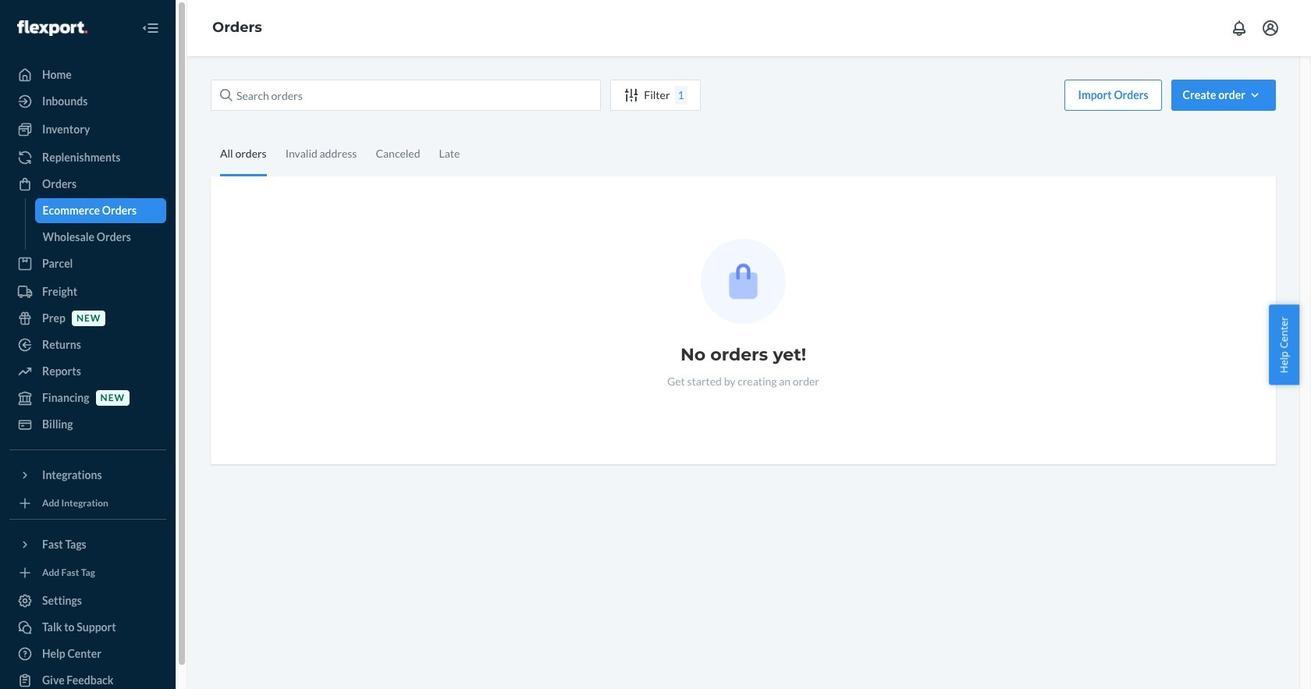 Task type: vqa. For each thing, say whether or not it's contained in the screenshot.
'SEARCH ORDERS' text field
yes



Task type: locate. For each thing, give the bounding box(es) containing it.
search image
[[220, 89, 233, 102]]

open account menu image
[[1262, 19, 1281, 37]]



Task type: describe. For each thing, give the bounding box(es) containing it.
Search orders text field
[[211, 80, 601, 111]]

close navigation image
[[141, 19, 160, 37]]

empty list image
[[701, 239, 786, 324]]

open notifications image
[[1231, 19, 1249, 37]]

flexport logo image
[[17, 20, 87, 36]]



